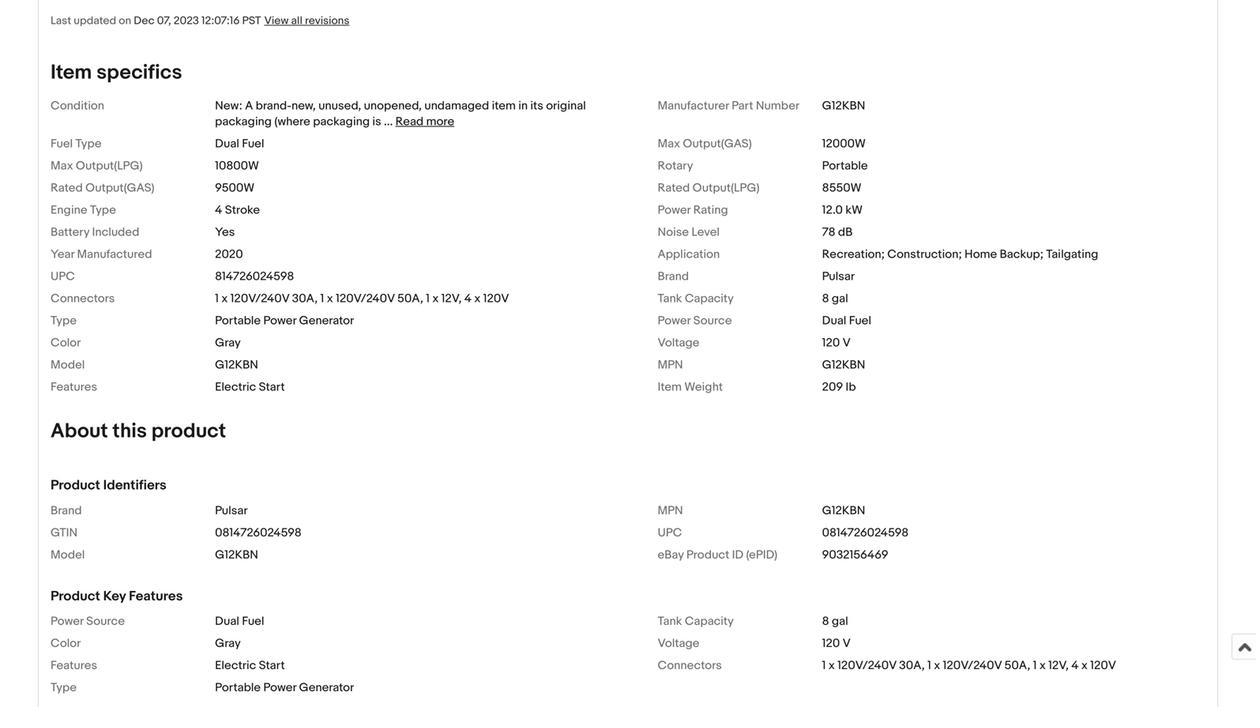 Task type: describe. For each thing, give the bounding box(es) containing it.
2 vertical spatial portable
[[215, 681, 261, 695]]

included
[[92, 225, 139, 240]]

12:07:16
[[202, 14, 240, 28]]

0 vertical spatial 1 x 120v/240v 30a, 1 x 120v/240v 50a, 1 x 12v, 4 x 120v
[[215, 292, 509, 306]]

manufacturer part number
[[658, 99, 800, 113]]

specifics
[[97, 61, 182, 85]]

ebay
[[658, 548, 684, 562]]

all
[[291, 14, 303, 28]]

12000w
[[823, 137, 866, 151]]

is
[[373, 115, 382, 129]]

battery included
[[51, 225, 139, 240]]

recreation; construction; home backup; tailgating
[[823, 248, 1099, 262]]

yes
[[215, 225, 235, 240]]

item weight
[[658, 380, 723, 395]]

12.0 kw
[[823, 203, 863, 218]]

4 stroke
[[215, 203, 260, 218]]

1 gray from the top
[[215, 336, 241, 350]]

209 lb
[[823, 380, 857, 395]]

2 120 v from the top
[[823, 637, 851, 651]]

output(lpg) for max output(lpg)
[[76, 159, 143, 173]]

209
[[823, 380, 844, 395]]

home
[[965, 248, 998, 262]]

more
[[426, 115, 455, 129]]

item
[[492, 99, 516, 113]]

noise level
[[658, 225, 720, 240]]

0 vertical spatial power source
[[658, 314, 732, 328]]

1 color from the top
[[51, 336, 81, 350]]

8 gal for dual fuel
[[823, 615, 849, 629]]

electric for item weight
[[215, 380, 256, 395]]

0 vertical spatial 30a,
[[292, 292, 318, 306]]

0 vertical spatial portable
[[823, 159, 868, 173]]

rotary
[[658, 159, 694, 173]]

level
[[692, 225, 720, 240]]

2023
[[174, 14, 199, 28]]

about this product
[[51, 419, 226, 444]]

power rating
[[658, 203, 729, 218]]

application
[[658, 248, 720, 262]]

814726024598
[[215, 270, 294, 284]]

1 vertical spatial portable
[[215, 314, 261, 328]]

in
[[519, 99, 528, 113]]

0 horizontal spatial 4
[[215, 203, 222, 218]]

condition
[[51, 99, 104, 113]]

year manufactured
[[51, 248, 152, 262]]

rating
[[694, 203, 729, 218]]

tank for dual fuel
[[658, 615, 683, 629]]

fuel type
[[51, 137, 102, 151]]

on
[[119, 14, 131, 28]]

1 v from the top
[[843, 336, 851, 350]]

(where
[[275, 115, 311, 129]]

9500w
[[215, 181, 255, 195]]

pst
[[242, 14, 261, 28]]

0 vertical spatial source
[[694, 314, 732, 328]]

product
[[151, 419, 226, 444]]

2 color from the top
[[51, 637, 81, 651]]

tank capacity for dual fuel
[[658, 615, 734, 629]]

12.0
[[823, 203, 843, 218]]

gal for dual fuel
[[832, 615, 849, 629]]

item specifics
[[51, 61, 182, 85]]

2 generator from the top
[[299, 681, 354, 695]]

1 horizontal spatial 4
[[465, 292, 472, 306]]

tank for 1 x 120v/240v 30a, 1 x 120v/240v 50a, 1 x 12v, 4 x 120v
[[658, 292, 683, 306]]

brand-
[[256, 99, 292, 113]]

8550w
[[823, 181, 862, 195]]

model for ebay product id (epid)
[[51, 548, 85, 562]]

9032156469
[[823, 548, 889, 562]]

mpn for g12kbn
[[658, 358, 683, 372]]

output(lpg) for rated output(lpg)
[[693, 181, 760, 195]]

8 for dual fuel
[[823, 615, 830, 629]]

id
[[733, 548, 744, 562]]

...
[[384, 115, 393, 129]]

upc for 814726024598
[[51, 270, 75, 284]]

10800w
[[215, 159, 259, 173]]

1 voltage from the top
[[658, 336, 700, 350]]

product key features
[[51, 588, 183, 605]]

view
[[264, 14, 289, 28]]

identifiers
[[103, 478, 167, 494]]

engine
[[51, 203, 87, 218]]

stroke
[[225, 203, 260, 218]]

about
[[51, 419, 108, 444]]

max output(lpg)
[[51, 159, 143, 173]]

engine type
[[51, 203, 116, 218]]

construction;
[[888, 248, 963, 262]]

part
[[732, 99, 754, 113]]

dual for max output(gas)
[[215, 137, 239, 151]]

1 horizontal spatial pulsar
[[823, 270, 855, 284]]

1 horizontal spatial 12v,
[[1049, 659, 1069, 673]]

noise
[[658, 225, 689, 240]]

output(gas) for max output(gas)
[[683, 137, 752, 151]]

0814726024598 for gtin
[[215, 526, 302, 540]]

new: a brand-new, unused, unopened, undamaged item in its original packaging (where packaging is ...
[[215, 99, 586, 129]]

mpn for pulsar
[[658, 504, 683, 518]]

8 for 1 x 120v/240v 30a, 1 x 120v/240v 50a, 1 x 12v, 4 x 120v
[[823, 292, 830, 306]]

weight
[[685, 380, 723, 395]]

07,
[[157, 14, 171, 28]]

db
[[839, 225, 853, 240]]

0 horizontal spatial 120v
[[484, 292, 509, 306]]

gtin
[[51, 526, 78, 540]]

item for item specifics
[[51, 61, 92, 85]]

1 portable power generator from the top
[[215, 314, 354, 328]]

2 gray from the top
[[215, 637, 241, 651]]

unopened,
[[364, 99, 422, 113]]

1 packaging from the left
[[215, 115, 272, 129]]

last
[[51, 14, 71, 28]]

dual for tank capacity
[[215, 615, 239, 629]]

1 vertical spatial source
[[86, 615, 125, 629]]

this
[[113, 419, 147, 444]]

1 vertical spatial power source
[[51, 615, 125, 629]]

2 v from the top
[[843, 637, 851, 651]]

1 horizontal spatial connectors
[[658, 659, 722, 673]]

max output(gas)
[[658, 137, 752, 151]]

2 vertical spatial 4
[[1072, 659, 1079, 673]]

its
[[531, 99, 544, 113]]

manufacturer
[[658, 99, 729, 113]]

1 horizontal spatial 1 x 120v/240v 30a, 1 x 120v/240v 50a, 1 x 12v, 4 x 120v
[[823, 659, 1117, 673]]

read
[[396, 115, 424, 129]]

0 vertical spatial connectors
[[51, 292, 115, 306]]

1 vertical spatial dual fuel
[[823, 314, 872, 328]]

rated for rated output(lpg)
[[658, 181, 690, 195]]

battery
[[51, 225, 89, 240]]

new:
[[215, 99, 242, 113]]

1 120 v from the top
[[823, 336, 851, 350]]

rated output(gas)
[[51, 181, 155, 195]]



Task type: locate. For each thing, give the bounding box(es) containing it.
product for product key features
[[51, 588, 100, 605]]

g12kbn for brand
[[823, 504, 866, 518]]

0 vertical spatial 12v,
[[442, 292, 462, 306]]

tank capacity for 1 x 120v/240v 30a, 1 x 120v/240v 50a, 1 x 12v, 4 x 120v
[[658, 292, 734, 306]]

12v,
[[442, 292, 462, 306], [1049, 659, 1069, 673]]

packaging
[[215, 115, 272, 129], [313, 115, 370, 129]]

0 vertical spatial tank capacity
[[658, 292, 734, 306]]

2 model from the top
[[51, 548, 85, 562]]

1 horizontal spatial output(lpg)
[[693, 181, 760, 195]]

0 vertical spatial 120v
[[484, 292, 509, 306]]

0 vertical spatial dual fuel
[[215, 137, 264, 151]]

1 horizontal spatial packaging
[[313, 115, 370, 129]]

features for connectors
[[51, 659, 97, 673]]

product for product identifiers
[[51, 478, 100, 494]]

capacity for dual fuel
[[685, 615, 734, 629]]

1 x 120v/240v 30a, 1 x 120v/240v 50a, 1 x 12v, 4 x 120v
[[215, 292, 509, 306], [823, 659, 1117, 673]]

last updated on dec 07, 2023 12:07:16 pst view all revisions
[[51, 14, 350, 28]]

source down key
[[86, 615, 125, 629]]

2 capacity from the top
[[685, 615, 734, 629]]

1 horizontal spatial max
[[658, 137, 681, 151]]

0 horizontal spatial pulsar
[[215, 504, 248, 518]]

1 vertical spatial mpn
[[658, 504, 683, 518]]

2 electric from the top
[[215, 659, 256, 673]]

1 vertical spatial color
[[51, 637, 81, 651]]

mpn
[[658, 358, 683, 372], [658, 504, 683, 518]]

new,
[[292, 99, 316, 113]]

product identifiers
[[51, 478, 167, 494]]

0 vertical spatial gray
[[215, 336, 241, 350]]

g12kbn for condition
[[823, 99, 866, 113]]

tank capacity down ebay product id (epid)
[[658, 615, 734, 629]]

source up "weight"
[[694, 314, 732, 328]]

1 horizontal spatial brand
[[658, 270, 689, 284]]

recreation;
[[823, 248, 885, 262]]

1 vertical spatial 120
[[823, 637, 840, 651]]

lb
[[846, 380, 857, 395]]

original
[[546, 99, 586, 113]]

2 portable power generator from the top
[[215, 681, 354, 695]]

8 gal down 9032156469
[[823, 615, 849, 629]]

product left the id
[[687, 548, 730, 562]]

0 vertical spatial max
[[658, 137, 681, 151]]

connectors
[[51, 292, 115, 306], [658, 659, 722, 673]]

1 vertical spatial portable power generator
[[215, 681, 354, 695]]

1 rated from the left
[[51, 181, 83, 195]]

0 vertical spatial output(lpg)
[[76, 159, 143, 173]]

0 vertical spatial product
[[51, 478, 100, 494]]

product
[[51, 478, 100, 494], [687, 548, 730, 562], [51, 588, 100, 605]]

0 horizontal spatial power source
[[51, 615, 125, 629]]

1 vertical spatial output(gas)
[[86, 181, 155, 195]]

2 start from the top
[[259, 659, 285, 673]]

mpn up item weight
[[658, 358, 683, 372]]

1 generator from the top
[[299, 314, 354, 328]]

1 vertical spatial model
[[51, 548, 85, 562]]

2 packaging from the left
[[313, 115, 370, 129]]

manufactured
[[77, 248, 152, 262]]

output(lpg) up rated output(gas)
[[76, 159, 143, 173]]

2 rated from the left
[[658, 181, 690, 195]]

mpn up ebay
[[658, 504, 683, 518]]

1 mpn from the top
[[658, 358, 683, 372]]

2 electric start from the top
[[215, 659, 285, 673]]

number
[[756, 99, 800, 113]]

2 gal from the top
[[832, 615, 849, 629]]

product left key
[[51, 588, 100, 605]]

brand
[[658, 270, 689, 284], [51, 504, 82, 518]]

1 8 gal from the top
[[823, 292, 849, 306]]

1 vertical spatial capacity
[[685, 615, 734, 629]]

0 horizontal spatial output(lpg)
[[76, 159, 143, 173]]

1 vertical spatial 120 v
[[823, 637, 851, 651]]

output(gas) down 'max output(lpg)'
[[86, 181, 155, 195]]

tailgating
[[1047, 248, 1099, 262]]

ebay product id (epid)
[[658, 548, 778, 562]]

max for max output(gas)
[[658, 137, 681, 151]]

120v
[[484, 292, 509, 306], [1091, 659, 1117, 673]]

1 horizontal spatial 50a,
[[1005, 659, 1031, 673]]

0 vertical spatial model
[[51, 358, 85, 372]]

output(lpg)
[[76, 159, 143, 173], [693, 181, 760, 195]]

1 horizontal spatial rated
[[658, 181, 690, 195]]

1 horizontal spatial output(gas)
[[683, 137, 752, 151]]

8 gal
[[823, 292, 849, 306], [823, 615, 849, 629]]

1 vertical spatial 120v
[[1091, 659, 1117, 673]]

0 horizontal spatial source
[[86, 615, 125, 629]]

tank down ebay
[[658, 615, 683, 629]]

start for connectors
[[259, 659, 285, 673]]

portable
[[823, 159, 868, 173], [215, 314, 261, 328], [215, 681, 261, 695]]

1 vertical spatial 30a,
[[900, 659, 925, 673]]

1 vertical spatial start
[[259, 659, 285, 673]]

capacity down ebay product id (epid)
[[685, 615, 734, 629]]

0 vertical spatial dual
[[215, 137, 239, 151]]

1 horizontal spatial 0814726024598
[[823, 526, 909, 540]]

electric start for item weight
[[215, 380, 285, 395]]

1 vertical spatial dual
[[823, 314, 847, 328]]

8 down 9032156469
[[823, 615, 830, 629]]

1 model from the top
[[51, 358, 85, 372]]

max
[[658, 137, 681, 151], [51, 159, 73, 173]]

rated up engine
[[51, 181, 83, 195]]

0814726024598
[[215, 526, 302, 540], [823, 526, 909, 540]]

1 tank from the top
[[658, 292, 683, 306]]

upc for 0814726024598
[[658, 526, 682, 540]]

0 vertical spatial electric start
[[215, 380, 285, 395]]

1 vertical spatial upc
[[658, 526, 682, 540]]

0 vertical spatial capacity
[[685, 292, 734, 306]]

rated for rated output(gas)
[[51, 181, 83, 195]]

2 tank capacity from the top
[[658, 615, 734, 629]]

brand down the application
[[658, 270, 689, 284]]

model down gtin
[[51, 548, 85, 562]]

tank capacity
[[658, 292, 734, 306], [658, 615, 734, 629]]

rated
[[51, 181, 83, 195], [658, 181, 690, 195]]

50a,
[[398, 292, 424, 306], [1005, 659, 1031, 673]]

1 horizontal spatial 120v
[[1091, 659, 1117, 673]]

electric for connectors
[[215, 659, 256, 673]]

0 vertical spatial v
[[843, 336, 851, 350]]

1 electric start from the top
[[215, 380, 285, 395]]

generator
[[299, 314, 354, 328], [299, 681, 354, 695]]

1 capacity from the top
[[685, 292, 734, 306]]

0 vertical spatial 120
[[823, 336, 840, 350]]

2 8 from the top
[[823, 615, 830, 629]]

gal for 1 x 120v/240v 30a, 1 x 120v/240v 50a, 1 x 12v, 4 x 120v
[[832, 292, 849, 306]]

8 down recreation;
[[823, 292, 830, 306]]

fuel
[[51, 137, 73, 151], [242, 137, 264, 151], [850, 314, 872, 328], [242, 615, 264, 629]]

g12kbn for model
[[823, 358, 866, 372]]

1 horizontal spatial source
[[694, 314, 732, 328]]

0 vertical spatial 120 v
[[823, 336, 851, 350]]

packaging down unused,
[[313, 115, 370, 129]]

item
[[51, 61, 92, 85], [658, 380, 682, 395]]

(epid)
[[747, 548, 778, 562]]

backup;
[[1000, 248, 1044, 262]]

0 vertical spatial item
[[51, 61, 92, 85]]

output(lpg) up rating
[[693, 181, 760, 195]]

1 tank capacity from the top
[[658, 292, 734, 306]]

gal down 9032156469
[[832, 615, 849, 629]]

g12kbn
[[823, 99, 866, 113], [215, 358, 258, 372], [823, 358, 866, 372], [823, 504, 866, 518], [215, 548, 258, 562]]

1 vertical spatial product
[[687, 548, 730, 562]]

model
[[51, 358, 85, 372], [51, 548, 85, 562]]

1 horizontal spatial item
[[658, 380, 682, 395]]

4
[[215, 203, 222, 218], [465, 292, 472, 306], [1072, 659, 1079, 673]]

8 gal down recreation;
[[823, 292, 849, 306]]

electric start
[[215, 380, 285, 395], [215, 659, 285, 673]]

1 vertical spatial tank
[[658, 615, 683, 629]]

0 horizontal spatial 1 x 120v/240v 30a, 1 x 120v/240v 50a, 1 x 12v, 4 x 120v
[[215, 292, 509, 306]]

1 start from the top
[[259, 380, 285, 395]]

model up the "about"
[[51, 358, 85, 372]]

packaging down a
[[215, 115, 272, 129]]

updated
[[74, 14, 116, 28]]

dual fuel for tank capacity
[[215, 615, 264, 629]]

2 vertical spatial dual
[[215, 615, 239, 629]]

kw
[[846, 203, 863, 218]]

rated output(lpg)
[[658, 181, 760, 195]]

2 mpn from the top
[[658, 504, 683, 518]]

2 8 gal from the top
[[823, 615, 849, 629]]

dual fuel for max output(gas)
[[215, 137, 264, 151]]

1 vertical spatial gray
[[215, 637, 241, 651]]

1 horizontal spatial power source
[[658, 314, 732, 328]]

2 120 from the top
[[823, 637, 840, 651]]

2 tank from the top
[[658, 615, 683, 629]]

key
[[103, 588, 126, 605]]

start for item weight
[[259, 380, 285, 395]]

rated down rotary on the top right of the page
[[658, 181, 690, 195]]

0814726024598 for upc
[[823, 526, 909, 540]]

brand up gtin
[[51, 504, 82, 518]]

model for mpn
[[51, 358, 85, 372]]

max up rotary on the top right of the page
[[658, 137, 681, 151]]

features
[[51, 380, 97, 395], [129, 588, 183, 605], [51, 659, 97, 673]]

0 vertical spatial mpn
[[658, 358, 683, 372]]

1 vertical spatial 8 gal
[[823, 615, 849, 629]]

0 horizontal spatial 50a,
[[398, 292, 424, 306]]

undamaged
[[425, 99, 490, 113]]

0 vertical spatial 8
[[823, 292, 830, 306]]

tank down the application
[[658, 292, 683, 306]]

power
[[658, 203, 691, 218], [264, 314, 297, 328], [658, 314, 691, 328], [51, 615, 84, 629], [264, 681, 297, 695]]

1 vertical spatial brand
[[51, 504, 82, 518]]

unused,
[[319, 99, 361, 113]]

upc up ebay
[[658, 526, 682, 540]]

a
[[245, 99, 253, 113]]

0 horizontal spatial upc
[[51, 270, 75, 284]]

2 voltage from the top
[[658, 637, 700, 651]]

gal down recreation;
[[832, 292, 849, 306]]

upc down year
[[51, 270, 75, 284]]

capacity for 1 x 120v/240v 30a, 1 x 120v/240v 50a, 1 x 12v, 4 x 120v
[[685, 292, 734, 306]]

2 vertical spatial features
[[51, 659, 97, 673]]

0 vertical spatial features
[[51, 380, 97, 395]]

1 vertical spatial electric start
[[215, 659, 285, 673]]

1 8 from the top
[[823, 292, 830, 306]]

1 vertical spatial connectors
[[658, 659, 722, 673]]

item left "weight"
[[658, 380, 682, 395]]

0 horizontal spatial item
[[51, 61, 92, 85]]

power source up item weight
[[658, 314, 732, 328]]

1 vertical spatial 12v,
[[1049, 659, 1069, 673]]

1 gal from the top
[[832, 292, 849, 306]]

tank capacity down the application
[[658, 292, 734, 306]]

pulsar
[[823, 270, 855, 284], [215, 504, 248, 518]]

max for max output(lpg)
[[51, 159, 73, 173]]

0 vertical spatial voltage
[[658, 336, 700, 350]]

voltage
[[658, 336, 700, 350], [658, 637, 700, 651]]

0 vertical spatial 8 gal
[[823, 292, 849, 306]]

item up condition
[[51, 61, 92, 85]]

max down the fuel type
[[51, 159, 73, 173]]

electric start for connectors
[[215, 659, 285, 673]]

power source down key
[[51, 615, 125, 629]]

1 vertical spatial features
[[129, 588, 183, 605]]

0 vertical spatial tank
[[658, 292, 683, 306]]

0 vertical spatial 50a,
[[398, 292, 424, 306]]

1 vertical spatial electric
[[215, 659, 256, 673]]

1 electric from the top
[[215, 380, 256, 395]]

color
[[51, 336, 81, 350], [51, 637, 81, 651]]

1 0814726024598 from the left
[[215, 526, 302, 540]]

1 vertical spatial pulsar
[[215, 504, 248, 518]]

2 0814726024598 from the left
[[823, 526, 909, 540]]

0 horizontal spatial output(gas)
[[86, 181, 155, 195]]

1 horizontal spatial upc
[[658, 526, 682, 540]]

features for item weight
[[51, 380, 97, 395]]

read more
[[396, 115, 455, 129]]

revisions
[[305, 14, 350, 28]]

1 vertical spatial output(lpg)
[[693, 181, 760, 195]]

read more button
[[396, 115, 455, 129]]

0 horizontal spatial 0814726024598
[[215, 526, 302, 540]]

dec
[[134, 14, 155, 28]]

120 v
[[823, 336, 851, 350], [823, 637, 851, 651]]

1 horizontal spatial 30a,
[[900, 659, 925, 673]]

electric
[[215, 380, 256, 395], [215, 659, 256, 673]]

capacity down the application
[[685, 292, 734, 306]]

output(gas) for rated output(gas)
[[86, 181, 155, 195]]

0 vertical spatial brand
[[658, 270, 689, 284]]

0 horizontal spatial max
[[51, 159, 73, 173]]

8
[[823, 292, 830, 306], [823, 615, 830, 629]]

0 vertical spatial output(gas)
[[683, 137, 752, 151]]

item for item weight
[[658, 380, 682, 395]]

2020
[[215, 248, 243, 262]]

2 horizontal spatial 4
[[1072, 659, 1079, 673]]

year
[[51, 248, 74, 262]]

0 vertical spatial 4
[[215, 203, 222, 218]]

78 db
[[823, 225, 853, 240]]

0 vertical spatial color
[[51, 336, 81, 350]]

source
[[694, 314, 732, 328], [86, 615, 125, 629]]

1 vertical spatial gal
[[832, 615, 849, 629]]

0 horizontal spatial brand
[[51, 504, 82, 518]]

output(gas) down manufacturer part number
[[683, 137, 752, 151]]

1 120 from the top
[[823, 336, 840, 350]]

30a,
[[292, 292, 318, 306], [900, 659, 925, 673]]

product up gtin
[[51, 478, 100, 494]]

78
[[823, 225, 836, 240]]

0 horizontal spatial rated
[[51, 181, 83, 195]]

1 vertical spatial 50a,
[[1005, 659, 1031, 673]]

power source
[[658, 314, 732, 328], [51, 615, 125, 629]]

0 vertical spatial gal
[[832, 292, 849, 306]]

view all revisions link
[[261, 14, 350, 28]]

0 horizontal spatial 30a,
[[292, 292, 318, 306]]

8 gal for 1 x 120v/240v 30a, 1 x 120v/240v 50a, 1 x 12v, 4 x 120v
[[823, 292, 849, 306]]



Task type: vqa. For each thing, say whether or not it's contained in the screenshot.
quick within You can pick which shipping methods you want to offer your buyers when creating your listing. Depending on whether you're using the quick listing tool or advanced listing tool,  you'll do this in slightly different ways:
no



